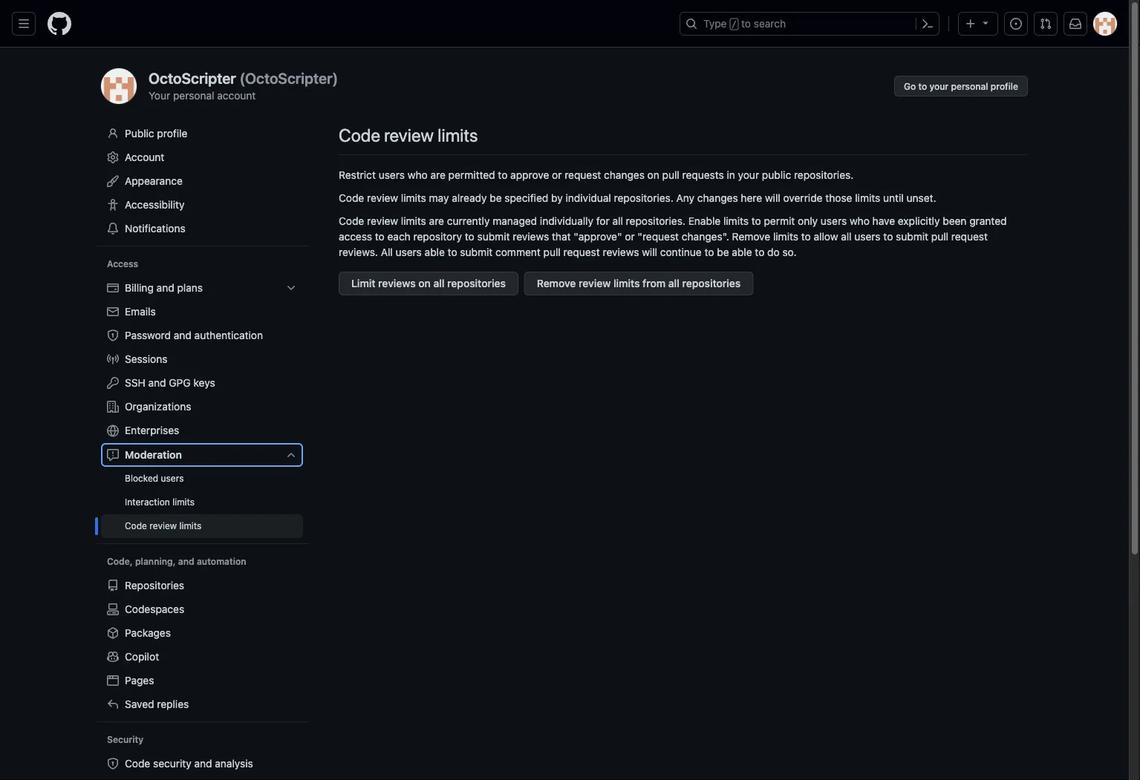 Task type: locate. For each thing, give the bounding box(es) containing it.
0 horizontal spatial your
[[738, 169, 759, 181]]

packages link
[[101, 622, 303, 646]]

key image
[[107, 377, 119, 389]]

remove inside the code review limits are currently managed individually for all repositories. enable limits to permit only             users who have explicitly been granted access to each repository to submit reviews that "approve" or             "request changes". remove limits to allow all users to submit pull request reviews. all users able to submit             comment pull request reviews will continue to be able to do so.
[[732, 230, 771, 243]]

submit
[[477, 230, 510, 243], [896, 230, 929, 243], [460, 246, 493, 258]]

to down changes". at top
[[705, 246, 714, 258]]

individually
[[540, 215, 594, 227]]

0 vertical spatial who
[[408, 169, 428, 181]]

1 horizontal spatial personal
[[951, 81, 989, 91]]

1 horizontal spatial remove
[[732, 230, 771, 243]]

submit down managed
[[477, 230, 510, 243]]

and down emails link
[[174, 329, 192, 342]]

or left "request
[[625, 230, 635, 243]]

requests
[[682, 169, 724, 181]]

continue
[[660, 246, 702, 258]]

2 horizontal spatial pull
[[932, 230, 949, 243]]

0 horizontal spatial personal
[[173, 89, 214, 101]]

1 horizontal spatial your
[[930, 81, 949, 91]]

currently
[[447, 215, 490, 227]]

review
[[384, 125, 434, 146], [367, 192, 398, 204], [367, 215, 398, 227], [579, 277, 611, 290], [150, 521, 177, 532]]

limit reviews on all repositories
[[351, 277, 506, 290]]

on
[[648, 169, 660, 181], [419, 277, 431, 290]]

are for code review limits
[[431, 169, 446, 181]]

1 vertical spatial reviews
[[603, 246, 639, 258]]

profile down issue opened image
[[991, 81, 1019, 91]]

are up may on the left top of page
[[431, 169, 446, 181]]

code right shield lock image
[[125, 758, 150, 770]]

1 horizontal spatial reviews
[[513, 230, 549, 243]]

0 horizontal spatial code review limits
[[125, 521, 202, 532]]

0 vertical spatial profile
[[991, 81, 1019, 91]]

changes
[[604, 169, 645, 181], [698, 192, 738, 204]]

your
[[149, 89, 170, 101]]

review down interaction limits
[[150, 521, 177, 532]]

personal for (octoscripter)
[[173, 89, 214, 101]]

account
[[217, 89, 256, 101]]

remove inside remove review limits from all repositories button
[[537, 277, 576, 290]]

gear image
[[107, 152, 119, 163]]

pull down been
[[932, 230, 949, 243]]

review down the restrict
[[367, 192, 398, 204]]

reviews down all
[[378, 277, 416, 290]]

limits down interaction limits link
[[179, 521, 202, 532]]

repo image
[[107, 580, 119, 592]]

review inside button
[[579, 277, 611, 290]]

1 vertical spatial on
[[419, 277, 431, 290]]

authentication
[[194, 329, 263, 342]]

0 horizontal spatial changes
[[604, 169, 645, 181]]

replies
[[157, 699, 189, 711]]

plus image
[[965, 18, 977, 30]]

0 vertical spatial or
[[552, 169, 562, 181]]

1 vertical spatial changes
[[698, 192, 738, 204]]

be down changes". at top
[[717, 246, 729, 258]]

be right already
[[490, 192, 502, 204]]

on up code review limits may already be specified by individual repositories. any changes here will override those         limits until unset.
[[648, 169, 660, 181]]

reviews up comment
[[513, 230, 549, 243]]

have
[[873, 215, 895, 227]]

able left "do"
[[732, 246, 752, 258]]

access
[[339, 230, 372, 243]]

0 vertical spatial changes
[[604, 169, 645, 181]]

are for code review limits may already be specified by individual repositories. any changes here will override those         limits until unset.
[[429, 215, 444, 227]]

be
[[490, 192, 502, 204], [717, 246, 729, 258]]

all
[[613, 215, 623, 227], [841, 230, 852, 243], [434, 277, 445, 290], [669, 277, 680, 290]]

0 vertical spatial on
[[648, 169, 660, 181]]

and right ssh
[[148, 377, 166, 389]]

code down the restrict
[[339, 192, 364, 204]]

remove review limits from all repositories button
[[524, 272, 754, 296]]

from
[[643, 277, 666, 290]]

codespaces image
[[107, 604, 119, 616]]

will down "request
[[642, 246, 658, 258]]

request down "approve" on the top right
[[564, 246, 600, 258]]

access list
[[101, 276, 303, 539]]

0 horizontal spatial repositories
[[447, 277, 506, 290]]

code inside the code review limits are currently managed individually for all repositories. enable limits to permit only             users who have explicitly been granted access to each repository to submit reviews that "approve" or             "request changes". remove limits to allow all users to submit pull request reviews. all users able to submit             comment pull request reviews will continue to be able to do so.
[[339, 215, 364, 227]]

who left have
[[850, 215, 870, 227]]

restrict users who are permitted to approve or request changes on pull requests in your public repositories.
[[339, 169, 854, 181]]

1 horizontal spatial or
[[625, 230, 635, 243]]

0 vertical spatial be
[[490, 192, 502, 204]]

and left plans
[[156, 282, 174, 294]]

1 vertical spatial be
[[717, 246, 729, 258]]

repositories link
[[101, 574, 303, 598]]

code up access
[[339, 215, 364, 227]]

chevron down image
[[285, 449, 297, 461]]

submit down explicitly
[[896, 230, 929, 243]]

be inside the code review limits are currently managed individually for all repositories. enable limits to permit only             users who have explicitly been granted access to each repository to submit reviews that "approve" or             "request changes". remove limits to allow all users to submit pull request reviews. all users able to submit             comment pull request reviews will continue to be able to do so.
[[717, 246, 729, 258]]

your right go
[[930, 81, 949, 91]]

code security and analysis
[[125, 758, 253, 770]]

may
[[429, 192, 449, 204]]

1 horizontal spatial on
[[648, 169, 660, 181]]

homepage image
[[48, 12, 71, 36]]

0 vertical spatial request
[[565, 169, 601, 181]]

1 vertical spatial code review limits
[[125, 521, 202, 532]]

emails link
[[101, 300, 303, 324]]

codespaces
[[125, 604, 184, 616]]

public
[[125, 127, 154, 140]]

all down repository
[[434, 277, 445, 290]]

0 horizontal spatial who
[[408, 169, 428, 181]]

or
[[552, 169, 562, 181], [625, 230, 635, 243]]

users
[[379, 169, 405, 181], [821, 215, 847, 227], [855, 230, 881, 243], [396, 246, 422, 258], [161, 474, 184, 484]]

0 vertical spatial pull
[[662, 169, 680, 181]]

code review limits inside moderation list
[[125, 521, 202, 532]]

moderation
[[125, 449, 182, 461]]

users down each
[[396, 246, 422, 258]]

review up each
[[367, 215, 398, 227]]

any
[[677, 192, 695, 204]]

granted
[[970, 215, 1007, 227]]

limits down "blocked users" link
[[172, 497, 195, 508]]

review inside the code review limits are currently managed individually for all repositories. enable limits to permit only             users who have explicitly been granted access to each repository to submit reviews that "approve" or             "request changes". remove limits to allow all users to submit pull request reviews. all users able to submit             comment pull request reviews will continue to be able to do so.
[[367, 215, 398, 227]]

2 vertical spatial repositories.
[[626, 215, 686, 227]]

and for authentication
[[174, 329, 192, 342]]

report image
[[107, 449, 119, 461]]

repositories. inside the code review limits are currently managed individually for all repositories. enable limits to permit only             users who have explicitly been granted access to each repository to submit reviews that "approve" or             "request changes". remove limits to allow all users to submit pull request reviews. all users able to submit             comment pull request reviews will continue to be able to do so.
[[626, 215, 686, 227]]

users up interaction limits
[[161, 474, 184, 484]]

enable
[[689, 215, 721, 227]]

0 vertical spatial are
[[431, 169, 446, 181]]

review down "approve" on the top right
[[579, 277, 611, 290]]

to down only
[[801, 230, 811, 243]]

0 horizontal spatial reviews
[[378, 277, 416, 290]]

code for may
[[339, 192, 364, 204]]

blocked users link
[[101, 467, 303, 491]]

personal right go
[[951, 81, 989, 91]]

repositories.
[[794, 169, 854, 181], [614, 192, 674, 204], [626, 215, 686, 227]]

type
[[704, 17, 727, 30]]

1 repositories from the left
[[447, 277, 506, 290]]

on down repository
[[419, 277, 431, 290]]

0 horizontal spatial be
[[490, 192, 502, 204]]

remove down that
[[537, 277, 576, 290]]

able down repository
[[425, 246, 445, 258]]

1 horizontal spatial able
[[732, 246, 752, 258]]

0 horizontal spatial will
[[642, 246, 658, 258]]

2 repositories from the left
[[682, 277, 741, 290]]

1 vertical spatial will
[[642, 246, 658, 258]]

1 vertical spatial pull
[[932, 230, 949, 243]]

and for gpg
[[148, 377, 166, 389]]

review inside moderation list
[[150, 521, 177, 532]]

1 horizontal spatial repositories
[[682, 277, 741, 290]]

0 vertical spatial reviews
[[513, 230, 549, 243]]

0 horizontal spatial pull
[[544, 246, 561, 258]]

1 vertical spatial or
[[625, 230, 635, 243]]

public
[[762, 169, 791, 181]]

0 horizontal spatial on
[[419, 277, 431, 290]]

billing and plans
[[125, 282, 203, 294]]

1 vertical spatial remove
[[537, 277, 576, 290]]

1 vertical spatial are
[[429, 215, 444, 227]]

repositories down continue
[[682, 277, 741, 290]]

0 horizontal spatial able
[[425, 246, 445, 258]]

do
[[768, 246, 780, 258]]

personal inside "octoscripter (octoscripter) your personal account"
[[173, 89, 214, 101]]

package image
[[107, 628, 119, 640]]

repositories down comment
[[447, 277, 506, 290]]

and
[[156, 282, 174, 294], [174, 329, 192, 342], [148, 377, 166, 389], [178, 557, 194, 567], [194, 758, 212, 770]]

or up by
[[552, 169, 562, 181]]

profile right public
[[157, 127, 187, 140]]

profile
[[991, 81, 1019, 91], [157, 127, 187, 140]]

who left permitted
[[408, 169, 428, 181]]

1 horizontal spatial be
[[717, 246, 729, 258]]

1 able from the left
[[425, 246, 445, 258]]

1 horizontal spatial who
[[850, 215, 870, 227]]

access
[[107, 259, 138, 269]]

repositories
[[447, 277, 506, 290], [682, 277, 741, 290]]

public profile link
[[101, 122, 303, 146]]

pull
[[662, 169, 680, 181], [932, 230, 949, 243], [544, 246, 561, 258]]

changes up "enable"
[[698, 192, 738, 204]]

repositories inside remove review limits from all repositories button
[[682, 277, 741, 290]]

1 vertical spatial who
[[850, 215, 870, 227]]

specified
[[505, 192, 549, 204]]

pull up "any"
[[662, 169, 680, 181]]

reviews
[[513, 230, 549, 243], [603, 246, 639, 258], [378, 277, 416, 290]]

by
[[551, 192, 563, 204]]

remove up "do"
[[732, 230, 771, 243]]

globe image
[[107, 425, 119, 437]]

1 horizontal spatial changes
[[698, 192, 738, 204]]

password
[[125, 329, 171, 342]]

request down been
[[952, 230, 988, 243]]

0 vertical spatial will
[[765, 192, 781, 204]]

0 vertical spatial your
[[930, 81, 949, 91]]

will right here
[[765, 192, 781, 204]]

all right the from
[[669, 277, 680, 290]]

limit
[[351, 277, 376, 290]]

are up repository
[[429, 215, 444, 227]]

and inside dropdown button
[[156, 282, 174, 294]]

git pull request image
[[1040, 18, 1052, 30]]

code down interaction
[[125, 521, 147, 532]]

reviews down "approve" on the top right
[[603, 246, 639, 258]]

each
[[387, 230, 411, 243]]

saved
[[125, 699, 154, 711]]

review for may
[[367, 192, 398, 204]]

sessions
[[125, 353, 168, 366]]

only
[[798, 215, 818, 227]]

1 vertical spatial profile
[[157, 127, 187, 140]]

2 vertical spatial reviews
[[378, 277, 416, 290]]

(octoscripter)
[[240, 69, 338, 87]]

code inside moderation list
[[125, 521, 147, 532]]

allow
[[814, 230, 838, 243]]

review up may on the left top of page
[[384, 125, 434, 146]]

on inside button
[[419, 277, 431, 290]]

limit reviews on all repositories button
[[339, 272, 519, 296]]

copilot image
[[107, 652, 119, 663]]

all inside remove review limits from all repositories button
[[669, 277, 680, 290]]

pull down that
[[544, 246, 561, 258]]

personal down octoscripter
[[173, 89, 214, 101]]

accessibility image
[[107, 199, 119, 211]]

limits left the from
[[614, 277, 640, 290]]

code review limits down interaction limits
[[125, 521, 202, 532]]

analysis
[[215, 758, 253, 770]]

0 horizontal spatial remove
[[537, 277, 576, 290]]

request up individual
[[565, 169, 601, 181]]

1 vertical spatial repositories.
[[614, 192, 674, 204]]

to left permit
[[752, 215, 761, 227]]

limits up so.
[[773, 230, 799, 243]]

code review limits up the restrict
[[339, 125, 478, 146]]

review for from
[[579, 277, 611, 290]]

code review limits may already be specified by individual repositories. any changes here will override those         limits until unset.
[[339, 192, 937, 204]]

users down have
[[855, 230, 881, 243]]

will
[[765, 192, 781, 204], [642, 246, 658, 258]]

review for are
[[367, 215, 398, 227]]

all inside limit reviews on all repositories button
[[434, 277, 445, 290]]

security
[[153, 758, 191, 770]]

security
[[107, 735, 144, 746]]

public profile
[[125, 127, 187, 140]]

to
[[742, 17, 751, 30], [919, 81, 927, 91], [498, 169, 508, 181], [752, 215, 761, 227], [375, 230, 385, 243], [465, 230, 475, 243], [801, 230, 811, 243], [884, 230, 893, 243], [448, 246, 457, 258], [705, 246, 714, 258], [755, 246, 765, 258]]

blocked users
[[125, 474, 184, 484]]

your right in
[[738, 169, 759, 181]]

1 horizontal spatial profile
[[991, 81, 1019, 91]]

@octoscripter image
[[101, 68, 137, 104]]

accessibility
[[125, 199, 185, 211]]

0 vertical spatial code review limits
[[339, 125, 478, 146]]

are inside the code review limits are currently managed individually for all repositories. enable limits to permit only             users who have explicitly been granted access to each repository to submit reviews that "approve" or             "request changes". remove limits to allow all users to submit pull request reviews. all users able to submit             comment pull request reviews will continue to be able to do so.
[[429, 215, 444, 227]]

changes up code review limits may already be specified by individual repositories. any changes here will override those         limits until unset.
[[604, 169, 645, 181]]

go to your personal profile
[[904, 81, 1019, 91]]

go to your personal profile link
[[894, 76, 1028, 97]]

to left approve
[[498, 169, 508, 181]]

1 horizontal spatial will
[[765, 192, 781, 204]]

0 vertical spatial remove
[[732, 230, 771, 243]]

mail image
[[107, 306, 119, 318]]



Task type: vqa. For each thing, say whether or not it's contained in the screenshot.
first the This from the right
no



Task type: describe. For each thing, give the bounding box(es) containing it.
code review limits link
[[101, 515, 303, 539]]

permitted
[[448, 169, 495, 181]]

interaction limits link
[[101, 491, 303, 515]]

changes".
[[682, 230, 730, 243]]

1 vertical spatial your
[[738, 169, 759, 181]]

to down have
[[884, 230, 893, 243]]

been
[[943, 215, 967, 227]]

limits down here
[[724, 215, 749, 227]]

interaction limits
[[125, 497, 195, 508]]

repositories. for changes
[[614, 192, 674, 204]]

repository
[[413, 230, 462, 243]]

2 horizontal spatial reviews
[[603, 246, 639, 258]]

all right allow
[[841, 230, 852, 243]]

to left "do"
[[755, 246, 765, 258]]

code for are
[[339, 215, 364, 227]]

all right for
[[613, 215, 623, 227]]

issue opened image
[[1010, 18, 1022, 30]]

moderation button
[[101, 444, 303, 467]]

person image
[[107, 128, 119, 140]]

or inside the code review limits are currently managed individually for all repositories. enable limits to permit only             users who have explicitly been granted access to each repository to submit reviews that "approve" or             "request changes". remove limits to allow all users to submit pull request reviews. all users able to submit             comment pull request reviews will continue to be able to do so.
[[625, 230, 635, 243]]

packages
[[125, 627, 171, 640]]

saved replies
[[125, 699, 189, 711]]

remove review limits from all repositories
[[537, 277, 741, 290]]

password and authentication link
[[101, 324, 303, 348]]

organization image
[[107, 401, 119, 413]]

plans
[[177, 282, 203, 294]]

explicitly
[[898, 215, 940, 227]]

password and authentication
[[125, 329, 263, 342]]

submit down currently
[[460, 246, 493, 258]]

pages
[[125, 675, 154, 687]]

search
[[754, 17, 786, 30]]

sessions link
[[101, 348, 303, 371]]

those
[[826, 192, 853, 204]]

code up the restrict
[[339, 125, 380, 146]]

that
[[552, 230, 571, 243]]

limits up permitted
[[438, 125, 478, 146]]

to down repository
[[448, 246, 457, 258]]

reviews inside limit reviews on all repositories button
[[378, 277, 416, 290]]

1 horizontal spatial pull
[[662, 169, 680, 181]]

code review limits are currently managed individually for all repositories. enable limits to permit only             users who have explicitly been granted access to each repository to submit reviews that "approve" or             "request changes". remove limits to allow all users to submit pull request reviews. all users able to submit             comment pull request reviews will continue to be able to do so.
[[339, 215, 1007, 258]]

octoscripter
[[149, 69, 236, 87]]

copilot
[[125, 651, 159, 663]]

override
[[783, 192, 823, 204]]

managed
[[493, 215, 537, 227]]

"request
[[638, 230, 679, 243]]

users right the restrict
[[379, 169, 405, 181]]

triangle down image
[[980, 17, 992, 29]]

browser image
[[107, 675, 119, 687]]

and left analysis
[[194, 758, 212, 770]]

so.
[[783, 246, 797, 258]]

octoscripter (octoscripter) your personal account
[[149, 69, 338, 101]]

broadcast image
[[107, 354, 119, 366]]

2 vertical spatial pull
[[544, 246, 561, 258]]

paintbrush image
[[107, 175, 119, 187]]

planning,
[[135, 557, 176, 567]]

ssh and gpg keys link
[[101, 371, 303, 395]]

reviews.
[[339, 246, 378, 258]]

repositories. for limits
[[626, 215, 686, 227]]

emails
[[125, 306, 156, 318]]

code for analysis
[[125, 758, 150, 770]]

bell image
[[107, 223, 119, 235]]

will inside the code review limits are currently managed individually for all repositories. enable limits to permit only             users who have explicitly been granted access to each repository to submit reviews that "approve" or             "request changes". remove limits to allow all users to submit pull request reviews. all users able to submit             comment pull request reviews will continue to be able to do so.
[[642, 246, 658, 258]]

interaction
[[125, 497, 170, 508]]

moderation list
[[101, 467, 303, 539]]

account link
[[101, 146, 303, 169]]

ssh and gpg keys
[[125, 377, 215, 389]]

limits left the until
[[855, 192, 881, 204]]

appearance
[[125, 175, 183, 187]]

notifications
[[125, 223, 185, 235]]

0 horizontal spatial or
[[552, 169, 562, 181]]

personal for to
[[951, 81, 989, 91]]

notifications link
[[101, 217, 303, 241]]

users inside moderation list
[[161, 474, 184, 484]]

copilot link
[[101, 646, 303, 669]]

and for plans
[[156, 282, 174, 294]]

limits up each
[[401, 215, 426, 227]]

here
[[741, 192, 762, 204]]

codespaces link
[[101, 598, 303, 622]]

1 horizontal spatial code review limits
[[339, 125, 478, 146]]

to down currently
[[465, 230, 475, 243]]

permit
[[764, 215, 795, 227]]

/
[[732, 19, 737, 30]]

code, planning, and automation
[[107, 557, 246, 567]]

for
[[596, 215, 610, 227]]

ssh
[[125, 377, 145, 389]]

shield lock image
[[107, 330, 119, 342]]

2 able from the left
[[732, 246, 752, 258]]

unset.
[[907, 192, 937, 204]]

1 vertical spatial request
[[952, 230, 988, 243]]

reply image
[[107, 699, 119, 711]]

to right /
[[742, 17, 751, 30]]

repositories
[[125, 580, 184, 592]]

go
[[904, 81, 916, 91]]

and up the repositories link
[[178, 557, 194, 567]]

comment
[[496, 246, 541, 258]]

code, planning, and automation list
[[101, 574, 303, 717]]

"approve"
[[574, 230, 622, 243]]

2 vertical spatial request
[[564, 246, 600, 258]]

repositories inside limit reviews on all repositories button
[[447, 277, 506, 290]]

limits left may on the left top of page
[[401, 192, 426, 204]]

command palette image
[[922, 18, 934, 30]]

0 vertical spatial repositories.
[[794, 169, 854, 181]]

users up allow
[[821, 215, 847, 227]]

all
[[381, 246, 393, 258]]

billing
[[125, 282, 154, 294]]

enterprises link
[[101, 419, 303, 444]]

account
[[125, 151, 164, 163]]

gpg
[[169, 377, 191, 389]]

to right go
[[919, 81, 927, 91]]

who inside the code review limits are currently managed individually for all repositories. enable limits to permit only             users who have explicitly been granted access to each repository to submit reviews that "approve" or             "request changes". remove limits to allow all users to submit pull request reviews. all users able to submit             comment pull request reviews will continue to be able to do so.
[[850, 215, 870, 227]]

already
[[452, 192, 487, 204]]

shield lock image
[[107, 759, 119, 770]]

type / to search
[[704, 17, 786, 30]]

notifications image
[[1070, 18, 1082, 30]]

0 horizontal spatial profile
[[157, 127, 187, 140]]

organizations
[[125, 401, 191, 413]]

restrict
[[339, 169, 376, 181]]

to up all
[[375, 230, 385, 243]]

pages link
[[101, 669, 303, 693]]

limits inside button
[[614, 277, 640, 290]]

accessibility link
[[101, 193, 303, 217]]

appearance link
[[101, 169, 303, 193]]



